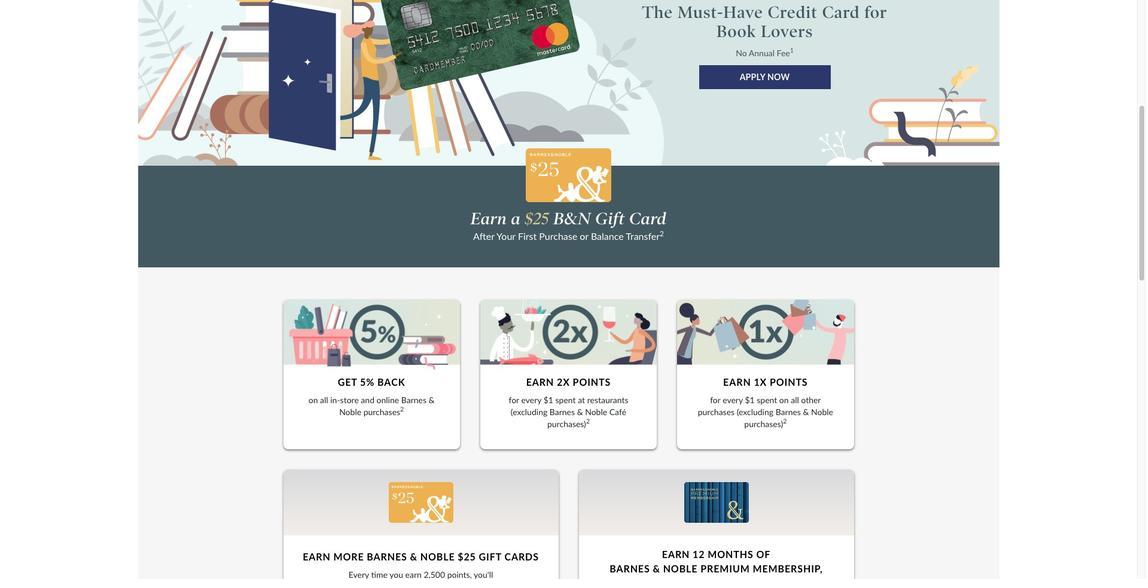 Task type: describe. For each thing, give the bounding box(es) containing it.
online
[[377, 395, 399, 405]]

no annual fee 1
[[736, 47, 794, 58]]

5%
[[360, 376, 375, 388]]

on inside for every $1 spent on all other purchases (excluding barnes & noble purchases)
[[780, 395, 789, 405]]

2 for earn 2x points
[[586, 418, 590, 425]]

balance
[[591, 230, 624, 242]]

earn for earn 2x points
[[526, 376, 554, 388]]

gift cards
[[479, 551, 539, 562]]

barnes inside for every $1 spent at restaurants (excluding barnes & noble café purchases)
[[550, 407, 575, 417]]

purchases) inside for every $1 spent on all other purchases (excluding barnes & noble purchases)
[[745, 419, 783, 429]]

all inside on all in-store and online barnes & noble purchases
[[320, 395, 328, 405]]

noble inside for every $1 spent at restaurants (excluding barnes & noble café purchases)
[[585, 407, 607, 417]]

1x
[[754, 376, 767, 388]]

earn more barnes & noble $25 gift cards
[[303, 551, 539, 562]]

card inside "earn a $25 b&n gift card after your first purchase or balance transfer 2"
[[629, 209, 667, 228]]

at
[[578, 395, 585, 405]]

the must-have credit card for book lovers
[[642, 2, 888, 41]]

first
[[518, 230, 537, 242]]

earn for earn more barnes & noble $25 gift cards
[[303, 551, 331, 562]]

& inside for every $1 spent on all other purchases (excluding barnes & noble purchases)
[[803, 407, 809, 417]]

2 for get 5% back
[[400, 406, 404, 413]]

2 inside "earn a $25 b&n gift card after your first purchase or balance transfer 2"
[[660, 229, 664, 238]]

for every $1 spent on all other purchases (excluding barnes & noble purchases)
[[698, 395, 833, 429]]

credit
[[768, 2, 818, 22]]

fee
[[777, 48, 790, 58]]

b&n
[[553, 209, 591, 228]]

restaurants
[[587, 395, 629, 405]]

must-
[[678, 2, 724, 22]]

months
[[708, 548, 754, 560]]

more
[[334, 551, 364, 562]]

2x
[[557, 376, 570, 388]]

(excluding inside for every $1 spent on all other purchases (excluding barnes & noble purchases)
[[737, 407, 774, 417]]

get 5% back
[[338, 376, 405, 388]]

earn for earn 1x points
[[723, 376, 751, 388]]

your
[[497, 230, 516, 242]]

on inside on all in-store and online barnes & noble purchases
[[309, 395, 318, 405]]

purchases inside on all in-store and online barnes & noble purchases
[[364, 407, 400, 417]]

1
[[790, 47, 794, 54]]

noble inside on all in-store and online barnes & noble purchases
[[339, 407, 361, 417]]

$1 for 2x
[[544, 395, 553, 405]]

spent for 2x
[[556, 395, 576, 405]]

and
[[361, 395, 375, 405]]

noble inside earn 12 months of barnes & noble premium membership,
[[663, 563, 698, 574]]

on all in-store and online barnes & noble purchases
[[309, 395, 435, 417]]

points for earn 1x points
[[770, 376, 808, 388]]

or
[[580, 230, 589, 242]]

store
[[340, 395, 359, 405]]

12
[[693, 548, 705, 560]]

card inside the must-have credit card for book lovers
[[822, 2, 860, 22]]

other
[[801, 395, 821, 405]]

no
[[736, 48, 747, 58]]

(excluding inside for every $1 spent at restaurants (excluding barnes & noble café purchases)
[[511, 407, 548, 417]]

café
[[610, 407, 627, 417]]

earn 2x points
[[526, 376, 611, 388]]

in-
[[330, 395, 340, 405]]

barnes & noble premium membership card image
[[684, 482, 749, 523]]

0 horizontal spatial $25
[[458, 551, 476, 562]]



Task type: vqa. For each thing, say whether or not it's contained in the screenshot.
No
yes



Task type: locate. For each thing, give the bounding box(es) containing it.
0 horizontal spatial purchases)
[[547, 419, 586, 429]]

0 vertical spatial card
[[822, 2, 860, 22]]

1 horizontal spatial all
[[791, 395, 799, 405]]

0 horizontal spatial all
[[320, 395, 328, 405]]

of
[[757, 548, 771, 560]]

2 right balance
[[660, 229, 664, 238]]

1 vertical spatial barnes & noble $25 gift card image
[[389, 482, 453, 523]]

points right 1x
[[770, 376, 808, 388]]

barnes & noble $25 gift card image
[[526, 148, 612, 202], [389, 482, 453, 523]]

earn left more
[[303, 551, 331, 562]]

2 $1 from the left
[[745, 395, 755, 405]]

earn a $25 b&n gift card after your first purchase or balance transfer 2
[[471, 209, 667, 242]]

1 horizontal spatial barnes & noble $25 gift card image
[[526, 148, 612, 202]]

purchases)
[[547, 419, 586, 429], [745, 419, 783, 429]]

(excluding down earn 2x points
[[511, 407, 548, 417]]

2 down earn 1x points
[[783, 418, 787, 425]]

earn for earn 12 months of barnes & noble premium membership,
[[662, 548, 690, 560]]

get 5% back image up earn 1x points
[[677, 300, 854, 370]]

barnes
[[401, 395, 427, 405], [550, 407, 575, 417], [776, 407, 801, 417], [367, 551, 407, 562], [610, 563, 650, 574]]

1 every from the left
[[521, 395, 542, 405]]

2 points from the left
[[770, 376, 808, 388]]

annual
[[749, 48, 775, 58]]

1 points from the left
[[573, 376, 611, 388]]

transfer
[[626, 230, 660, 242]]

back
[[378, 376, 405, 388]]

2 purchases) from the left
[[745, 419, 783, 429]]

2 horizontal spatial for
[[865, 2, 888, 22]]

$1
[[544, 395, 553, 405], [745, 395, 755, 405]]

1 horizontal spatial points
[[770, 376, 808, 388]]

every down earn 2x points
[[521, 395, 542, 405]]

barnes & noble $25 gift card image up 'b&n'
[[526, 148, 612, 202]]

points up at
[[573, 376, 611, 388]]

1 horizontal spatial purchases
[[698, 407, 735, 417]]

have
[[724, 2, 763, 22]]

1 horizontal spatial for
[[710, 395, 721, 405]]

for every $1 spent at restaurants (excluding barnes & noble café purchases)
[[509, 395, 629, 429]]

get 5% back image up get 5% back
[[283, 300, 460, 370]]

for inside the must-have credit card for book lovers
[[865, 2, 888, 22]]

barnes inside for every $1 spent on all other purchases (excluding barnes & noble purchases)
[[776, 407, 801, 417]]

points
[[573, 376, 611, 388], [770, 376, 808, 388]]

a
[[511, 209, 521, 228]]

earn left 1x
[[723, 376, 751, 388]]

card right the credit
[[822, 2, 860, 22]]

$25
[[525, 209, 549, 228], [458, 551, 476, 562]]

every for earn 1x points
[[723, 395, 743, 405]]

noble inside for every $1 spent on all other purchases (excluding barnes & noble purchases)
[[811, 407, 833, 417]]

barnes inside earn 12 months of barnes & noble premium membership,
[[610, 563, 650, 574]]

2 every from the left
[[723, 395, 743, 405]]

get 5% back image for 5%
[[283, 300, 460, 370]]

0 horizontal spatial every
[[521, 395, 542, 405]]

apply now link
[[699, 65, 831, 89]]

$1 down 1x
[[745, 395, 755, 405]]

1 horizontal spatial (excluding
[[737, 407, 774, 417]]

1 purchases) from the left
[[547, 419, 586, 429]]

premium
[[701, 563, 750, 574]]

1 purchases from the left
[[364, 407, 400, 417]]

spent inside for every $1 spent on all other purchases (excluding barnes & noble purchases)
[[757, 395, 777, 405]]

for inside for every $1 spent on all other purchases (excluding barnes & noble purchases)
[[710, 395, 721, 405]]

after
[[473, 230, 495, 242]]

barnes inside on all in-store and online barnes & noble purchases
[[401, 395, 427, 405]]

purchases inside for every $1 spent on all other purchases (excluding barnes & noble purchases)
[[698, 407, 735, 417]]

all left in-
[[320, 395, 328, 405]]

card
[[822, 2, 860, 22], [629, 209, 667, 228]]

for inside for every $1 spent at restaurants (excluding barnes & noble café purchases)
[[509, 395, 519, 405]]

2 for earn 1x points
[[783, 418, 787, 425]]

get 5% back image for 1x
[[677, 300, 854, 370]]

get 5% back image for 2x
[[480, 300, 657, 370]]

1 get 5% back image from the left
[[283, 300, 460, 370]]

2 spent from the left
[[757, 395, 777, 405]]

1 horizontal spatial spent
[[757, 395, 777, 405]]

get
[[338, 376, 357, 388]]

1 $1 from the left
[[544, 395, 553, 405]]

0 horizontal spatial for
[[509, 395, 519, 405]]

$25 left gift cards
[[458, 551, 476, 562]]

spent
[[556, 395, 576, 405], [757, 395, 777, 405]]

earn left 12 at bottom
[[662, 548, 690, 560]]

all
[[320, 395, 328, 405], [791, 395, 799, 405]]

purchases down online
[[364, 407, 400, 417]]

0 vertical spatial $25
[[525, 209, 549, 228]]

points for earn 2x points
[[573, 376, 611, 388]]

1 on from the left
[[309, 395, 318, 405]]

earn left 2x
[[526, 376, 554, 388]]

earn up after
[[471, 209, 507, 228]]

membership,
[[753, 563, 823, 574]]

$1 down earn 2x points
[[544, 395, 553, 405]]

for for earn 2x points
[[509, 395, 519, 405]]

on down earn 1x points
[[780, 395, 789, 405]]

1 horizontal spatial get 5% back image
[[480, 300, 657, 370]]

0 horizontal spatial purchases
[[364, 407, 400, 417]]

book
[[717, 21, 757, 41]]

every for earn 2x points
[[521, 395, 542, 405]]

& inside for every $1 spent at restaurants (excluding barnes & noble café purchases)
[[577, 407, 583, 417]]

purchases
[[364, 407, 400, 417], [698, 407, 735, 417]]

purchases down earn 1x points
[[698, 407, 735, 417]]

2 purchases from the left
[[698, 407, 735, 417]]

2 get 5% back image from the left
[[480, 300, 657, 370]]

2
[[660, 229, 664, 238], [400, 406, 404, 413], [586, 418, 590, 425], [783, 418, 787, 425]]

every inside for every $1 spent on all other purchases (excluding barnes & noble purchases)
[[723, 395, 743, 405]]

0 horizontal spatial spent
[[556, 395, 576, 405]]

1 horizontal spatial on
[[780, 395, 789, 405]]

1 all from the left
[[320, 395, 328, 405]]

0 horizontal spatial get 5% back image
[[283, 300, 460, 370]]

card up transfer
[[629, 209, 667, 228]]

all inside for every $1 spent on all other purchases (excluding barnes & noble purchases)
[[791, 395, 799, 405]]

get 5% back image up earn 2x points
[[480, 300, 657, 370]]

for for earn 1x points
[[710, 395, 721, 405]]

earn inside earn 12 months of barnes & noble premium membership,
[[662, 548, 690, 560]]

1 horizontal spatial $25
[[525, 209, 549, 228]]

apply
[[740, 72, 766, 82]]

purchases) inside for every $1 spent at restaurants (excluding barnes & noble café purchases)
[[547, 419, 586, 429]]

barnes & noble $25 gift card image up earn more barnes & noble $25 gift cards
[[389, 482, 453, 523]]

apply now
[[740, 72, 790, 82]]

$1 inside for every $1 spent at restaurants (excluding barnes & noble café purchases)
[[544, 395, 553, 405]]

every down earn 1x points
[[723, 395, 743, 405]]

0 horizontal spatial (excluding
[[511, 407, 548, 417]]

earn 1x points
[[723, 376, 808, 388]]

1 horizontal spatial every
[[723, 395, 743, 405]]

1 spent from the left
[[556, 395, 576, 405]]

2 all from the left
[[791, 395, 799, 405]]

noble
[[339, 407, 361, 417], [585, 407, 607, 417], [811, 407, 833, 417], [420, 551, 455, 562], [663, 563, 698, 574]]

on
[[309, 395, 318, 405], [780, 395, 789, 405]]

0 horizontal spatial points
[[573, 376, 611, 388]]

1 vertical spatial $25
[[458, 551, 476, 562]]

&
[[429, 395, 435, 405], [577, 407, 583, 417], [803, 407, 809, 417], [410, 551, 418, 562], [653, 563, 661, 574]]

0 horizontal spatial card
[[629, 209, 667, 228]]

purchases) down earn 1x points
[[745, 419, 783, 429]]

gift
[[595, 209, 625, 228]]

& inside on all in-store and online barnes & noble purchases
[[429, 395, 435, 405]]

1 vertical spatial card
[[629, 209, 667, 228]]

1 horizontal spatial purchases)
[[745, 419, 783, 429]]

all left other at the bottom right
[[791, 395, 799, 405]]

2 down restaurants
[[586, 418, 590, 425]]

& inside earn 12 months of barnes & noble premium membership,
[[653, 563, 661, 574]]

the
[[642, 2, 673, 22]]

2 horizontal spatial get 5% back image
[[677, 300, 854, 370]]

$1 for 1x
[[745, 395, 755, 405]]

1 horizontal spatial $1
[[745, 395, 755, 405]]

(excluding
[[511, 407, 548, 417], [737, 407, 774, 417]]

$1 inside for every $1 spent on all other purchases (excluding barnes & noble purchases)
[[745, 395, 755, 405]]

0 horizontal spatial $1
[[544, 395, 553, 405]]

$25 inside "earn a $25 b&n gift card after your first purchase or balance transfer 2"
[[525, 209, 549, 228]]

purchases) down at
[[547, 419, 586, 429]]

2 on from the left
[[780, 395, 789, 405]]

spent inside for every $1 spent at restaurants (excluding barnes & noble café purchases)
[[556, 395, 576, 405]]

spent left at
[[556, 395, 576, 405]]

earn inside "earn a $25 b&n gift card after your first purchase or balance transfer 2"
[[471, 209, 507, 228]]

every inside for every $1 spent at restaurants (excluding barnes & noble café purchases)
[[521, 395, 542, 405]]

$25 up "first"
[[525, 209, 549, 228]]

now
[[768, 72, 790, 82]]

spent for 1x
[[757, 395, 777, 405]]

0 horizontal spatial on
[[309, 395, 318, 405]]

3 get 5% back image from the left
[[677, 300, 854, 370]]

2 (excluding from the left
[[737, 407, 774, 417]]

on left in-
[[309, 395, 318, 405]]

0 horizontal spatial barnes & noble $25 gift card image
[[389, 482, 453, 523]]

every
[[521, 395, 542, 405], [723, 395, 743, 405]]

the barnes & noble mastercard® image
[[138, 0, 1000, 166]]

earn 12 months of barnes & noble premium membership,
[[610, 548, 823, 574]]

1 horizontal spatial card
[[822, 2, 860, 22]]

for
[[865, 2, 888, 22], [509, 395, 519, 405], [710, 395, 721, 405]]

earn
[[471, 209, 507, 228], [526, 376, 554, 388], [723, 376, 751, 388], [662, 548, 690, 560], [303, 551, 331, 562]]

(excluding down 1x
[[737, 407, 774, 417]]

2 down back
[[400, 406, 404, 413]]

0 vertical spatial barnes & noble $25 gift card image
[[526, 148, 612, 202]]

purchase
[[539, 230, 577, 242]]

get 5% back image
[[283, 300, 460, 370], [480, 300, 657, 370], [677, 300, 854, 370]]

spent down earn 1x points
[[757, 395, 777, 405]]

1 (excluding from the left
[[511, 407, 548, 417]]

lovers
[[761, 21, 813, 41]]



